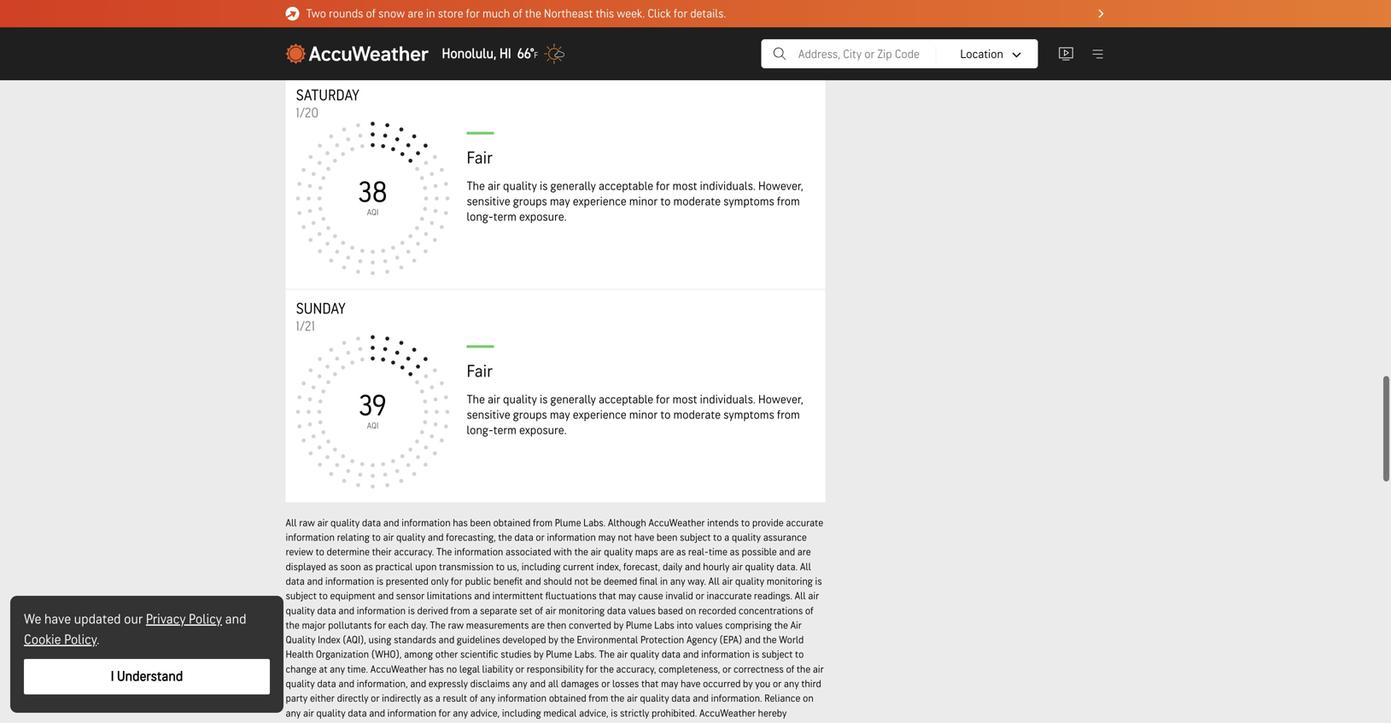 Task type: describe. For each thing, give the bounding box(es) containing it.
forecast,
[[623, 561, 660, 573]]

the right respect
[[578, 722, 592, 723]]

store
[[438, 7, 463, 21]]

0 vertical spatial a
[[724, 532, 729, 544]]

2 vertical spatial accuweather
[[699, 707, 756, 720]]

liability
[[482, 663, 513, 676]]

sensitive for 38
[[467, 195, 510, 209]]

and down "public"
[[474, 590, 490, 603]]

0 vertical spatial subject
[[680, 532, 711, 544]]

experience for 39
[[573, 408, 627, 422]]

and up other
[[439, 634, 455, 647]]

0 horizontal spatial a
[[435, 693, 440, 705]]

1 vertical spatial accuweather
[[370, 663, 427, 676]]

equipment
[[330, 590, 376, 603]]

information down soon
[[325, 576, 374, 588]]

the up third
[[797, 663, 811, 676]]

0 vertical spatial with
[[554, 546, 572, 559]]

current
[[563, 561, 594, 573]]

1 vertical spatial including
[[502, 707, 541, 720]]

1 advice, from the left
[[470, 707, 500, 720]]

39 aqi
[[359, 390, 387, 431]]

and up data.
[[779, 546, 795, 559]]

1 horizontal spatial has
[[453, 517, 468, 529]]

and up accuracy.
[[428, 532, 444, 544]]

0 vertical spatial plume
[[555, 517, 581, 529]]

major
[[302, 619, 326, 632]]

are inside two rounds of snow are in store for much of the northeast this week. click for details. link
[[408, 7, 423, 21]]

saturday
[[296, 87, 359, 105]]

however, for 39
[[758, 393, 803, 407]]

soon
[[340, 561, 361, 573]]

data up major
[[317, 605, 336, 617]]

we have updated our privacy policy and cookie policy .
[[24, 611, 246, 649]]

0 vertical spatial information,
[[357, 678, 408, 690]]

privacy
[[146, 611, 186, 628]]

or left losses
[[601, 678, 610, 690]]

(aqi),
[[343, 634, 366, 647]]

inaccurate
[[707, 590, 752, 603]]

and down indirectly
[[369, 707, 385, 720]]

and down "result"
[[446, 722, 462, 723]]

then
[[547, 619, 566, 632]]

1 vertical spatial all
[[363, 722, 374, 723]]

term for 39
[[493, 424, 517, 438]]

and up pollutants
[[338, 605, 354, 617]]

1 horizontal spatial been
[[657, 532, 678, 544]]

or down way.
[[696, 590, 704, 603]]

set
[[519, 605, 532, 617]]

all right readings.
[[795, 590, 806, 603]]

0 vertical spatial including
[[522, 561, 561, 573]]

Address, City or Zip Code text field
[[798, 47, 1003, 61]]

fair for 38
[[467, 148, 493, 169]]

1 horizontal spatial policy
[[189, 611, 222, 628]]

1 vertical spatial labs.
[[574, 649, 597, 661]]

1 horizontal spatial monitoring
[[767, 576, 813, 588]]

0 vertical spatial on
[[685, 605, 696, 617]]

as down expressly
[[423, 693, 433, 705]]

of right set
[[535, 605, 543, 617]]

any right at
[[330, 663, 345, 676]]

quality
[[286, 634, 315, 647]]

information.
[[711, 693, 762, 705]]

by down then at the left bottom
[[548, 634, 558, 647]]

1 vertical spatial not
[[574, 576, 589, 588]]

provide
[[752, 517, 784, 529]]

updated
[[74, 611, 121, 628]]

world
[[779, 634, 804, 647]]

assurance
[[763, 532, 807, 544]]

of down world
[[786, 663, 794, 676]]

0 vertical spatial labs.
[[583, 517, 606, 529]]

data up associated
[[514, 532, 533, 544]]

review
[[286, 546, 313, 559]]

derived
[[417, 605, 448, 617]]

upon
[[415, 561, 437, 573]]

completeness,
[[659, 663, 720, 676]]

information up each
[[357, 605, 406, 617]]

of left snow on the top left of the page
[[366, 7, 376, 21]]

and down occurred
[[693, 693, 709, 705]]

of right 'concentrations'
[[805, 605, 814, 617]]

and up 'their'
[[383, 517, 399, 529]]

prohibited.
[[652, 707, 697, 720]]

no
[[446, 663, 457, 676]]

data up prohibited.
[[671, 693, 690, 705]]

accurate
[[786, 517, 823, 529]]

0 horizontal spatial subject
[[286, 590, 317, 603]]

0 vertical spatial been
[[470, 517, 491, 529]]

and down responsibility
[[530, 678, 546, 690]]

groups for 39
[[513, 408, 547, 422]]

pollutants
[[328, 619, 372, 632]]

we
[[24, 611, 41, 628]]

2 advice, from the left
[[579, 707, 609, 720]]

party
[[286, 693, 308, 705]]

understand
[[117, 669, 183, 685]]

any down "result"
[[453, 707, 468, 720]]

the up current
[[574, 546, 588, 559]]

hereby
[[758, 707, 787, 720]]

aqi for 39
[[367, 421, 379, 431]]

data down displayed
[[286, 576, 305, 588]]

1 vertical spatial plume
[[626, 619, 652, 632]]

any down party
[[286, 707, 301, 720]]

click
[[648, 7, 671, 21]]

in inside all raw air quality data and information has been obtained from plume labs. although accuweather intends to provide accurate information relating to air quality and forecasting, the data or information may not have been subject to a quality assurance review to determine their accuracy. the information associated with the air quality maps are as real-time as possible and are displayed as soon as practical upon transmission to us, including current index, forecast, daily and hourly air quality data. all data and information is presented only for public benefit and should not be deemed final in any way. all air quality monitoring is subject to equipment and sensor limitations and intermittent fluctuations that may cause invalid or inaccurate readings. all air quality data and information is derived from a separate set of air monitoring data values based on recorded concentrations of the major pollutants for each day. the raw measurements are then converted by plume labs into values comprising the air quality index (aqi), using standards and guidelines developed by the environmental protection agency (epa) and the world health organization (who), among other scientific studies by plume labs. the air quality data and information is subject to change at any time. accuweather has no legal liability or responsibility for the accuracy, completeness, or correctness of the air quality data and information, and expressly disclaims any and all damages or losses that may have occurred by you or any third party either directly or indirectly as a result of any information obtained from the air quality data and information. reliance on any air quality data and information for any advice, including medical advice, is strictly prohibited. accuweather hereby disclaims any and all representations and warranties with respect to the air quality data and information, inc
[[660, 576, 668, 588]]

result
[[443, 693, 467, 705]]

guidelines
[[457, 634, 500, 647]]

39
[[359, 390, 387, 424]]

1 vertical spatial that
[[641, 678, 659, 690]]

air
[[790, 619, 802, 632]]

way.
[[688, 576, 706, 588]]

the left world
[[763, 634, 777, 647]]

or up occurred
[[722, 663, 731, 676]]

readings.
[[754, 590, 792, 603]]

1/20
[[296, 105, 319, 122]]

1 horizontal spatial values
[[696, 619, 723, 632]]

two rounds of snow are in store for much of the northeast this week. click for details. link
[[286, 0, 1105, 27]]

time.
[[347, 663, 368, 676]]

information up accuracy.
[[402, 517, 451, 529]]

f
[[534, 50, 538, 60]]

two
[[306, 7, 326, 21]]

standards
[[394, 634, 436, 647]]

1 horizontal spatial information,
[[678, 722, 729, 723]]

exposure. for 39
[[519, 424, 567, 438]]

among
[[404, 649, 433, 661]]

occurred
[[703, 678, 741, 690]]

third
[[801, 678, 821, 690]]

information down (epa)
[[701, 649, 750, 661]]

generally for 39
[[550, 393, 596, 407]]

hamburger image
[[1090, 46, 1105, 61]]

day.
[[411, 619, 428, 632]]

cause
[[638, 590, 663, 603]]

northeast
[[544, 7, 593, 21]]

all raw air quality data and information has been obtained from plume labs. although accuweather intends to provide accurate information relating to air quality and forecasting, the data or information may not have been subject to a quality assurance review to determine their accuracy. the information associated with the air quality maps are as real-time as possible and are displayed as soon as practical upon transmission to us, including current index, forecast, daily and hourly air quality data. all data and information is presented only for public benefit and should not be deemed final in any way. all air quality monitoring is subject to equipment and sensor limitations and intermittent fluctuations that may cause invalid or inaccurate readings. all air quality data and information is derived from a separate set of air monitoring data values based on recorded concentrations of the major pollutants for each day. the raw measurements are then converted by plume labs into values comprising the air quality index (aqi), using standards and guidelines developed by the environmental protection agency (epa) and the world health organization (who), among other scientific studies by plume labs. the air quality data and information is subject to change at any time. accuweather has no legal liability or responsibility for the accuracy, completeness, or correctness of the air quality data and information, and expressly disclaims any and all damages or losses that may have occurred by you or any third party either directly or indirectly as a result of any information obtained from the air quality data and information. reliance on any air quality data and information for any advice, including medical advice, is strictly prohibited. accuweather hereby disclaims any and all representations and warranties with respect to the air quality data and information, inc
[[286, 517, 824, 723]]

final
[[640, 576, 658, 588]]

i understand
[[111, 669, 183, 685]]

as left soon
[[328, 561, 338, 573]]

1 horizontal spatial a
[[473, 605, 478, 617]]

honolulu,
[[442, 45, 497, 62]]

0 horizontal spatial monitoring
[[559, 605, 605, 617]]

time
[[709, 546, 727, 559]]

have inside we have updated our privacy policy and cookie policy .
[[44, 611, 71, 628]]

fair for 39
[[467, 362, 493, 382]]

generally for 38
[[550, 179, 596, 193]]

2 vertical spatial plume
[[546, 649, 572, 661]]

index,
[[596, 561, 621, 573]]

all down hourly
[[709, 576, 720, 588]]

should
[[543, 576, 572, 588]]

sunday
[[296, 300, 346, 318]]

forecasting,
[[446, 532, 496, 544]]

and up completeness,
[[683, 649, 699, 661]]

and inside we have updated our privacy policy and cookie policy .
[[225, 611, 246, 628]]

long- for 39
[[467, 424, 493, 438]]

as right soon
[[363, 561, 373, 573]]

recorded
[[699, 605, 736, 617]]

data down protection
[[662, 649, 681, 661]]

minor for 38
[[629, 195, 658, 209]]

environmental
[[577, 634, 638, 647]]

1 vertical spatial policy
[[64, 632, 97, 649]]

and up indirectly
[[410, 678, 426, 690]]

1 vertical spatial disclaims
[[286, 722, 325, 723]]

scientific
[[460, 649, 498, 661]]

2 vertical spatial subject
[[762, 649, 793, 661]]

legal
[[459, 663, 480, 676]]

38
[[358, 176, 387, 211]]

acceptable for 39
[[599, 393, 653, 407]]

groups for 38
[[513, 195, 547, 209]]

of right the much
[[513, 7, 522, 21]]

at
[[319, 663, 327, 676]]

you
[[755, 678, 771, 690]]

chevron down image
[[1012, 52, 1021, 57]]

are up daily
[[660, 546, 674, 559]]

directly
[[337, 693, 368, 705]]

information up review
[[286, 532, 335, 544]]

however, for 38
[[758, 179, 803, 193]]

information up respect
[[498, 693, 547, 705]]

all up review
[[286, 517, 297, 529]]

week.
[[617, 7, 645, 21]]

the air quality is generally acceptable for most individuals. however, sensitive groups may experience minor to moderate symptoms from long-term exposure. for 38
[[467, 179, 803, 224]]

aqi for 38
[[367, 208, 379, 218]]

long- for 38
[[467, 210, 493, 224]]

measurements
[[466, 619, 529, 632]]

data up relating
[[362, 517, 381, 529]]

moderate for 38
[[673, 195, 721, 209]]

moderate for 39
[[673, 408, 721, 422]]

by left you in the right of the page
[[743, 678, 753, 690]]

practical
[[375, 561, 413, 573]]

respect
[[532, 722, 564, 723]]

1 horizontal spatial disclaims
[[470, 678, 510, 690]]

and up intermittent
[[525, 576, 541, 588]]

maps
[[635, 546, 658, 559]]

displayed
[[286, 561, 326, 573]]



Task type: vqa. For each thing, say whether or not it's contained in the screenshot.
fourth 'term'
no



Task type: locate. For each thing, give the bounding box(es) containing it.
and down displayed
[[307, 576, 323, 588]]

0 horizontal spatial on
[[685, 605, 696, 617]]

protection
[[640, 634, 684, 647]]

1 horizontal spatial raw
[[448, 619, 464, 632]]

by down developed
[[534, 649, 544, 661]]

1 long- from the top
[[467, 210, 493, 224]]

2 experience from the top
[[573, 408, 627, 422]]

2 minor from the top
[[629, 408, 658, 422]]

1 vertical spatial however,
[[758, 393, 803, 407]]

1 the air quality is generally acceptable for most individuals. however, sensitive groups may experience minor to moderate symptoms from long-term exposure. from the top
[[467, 179, 803, 224]]

2 horizontal spatial subject
[[762, 649, 793, 661]]

the left the air
[[774, 619, 788, 632]]

0 vertical spatial accuweather
[[649, 517, 705, 529]]

raw up review
[[299, 517, 315, 529]]

are
[[408, 7, 423, 21], [660, 546, 674, 559], [797, 546, 811, 559], [531, 619, 545, 632]]

1 vertical spatial moderate
[[673, 408, 721, 422]]

0 vertical spatial generally
[[550, 179, 596, 193]]

1 generally from the top
[[550, 179, 596, 193]]

1 vertical spatial a
[[473, 605, 478, 617]]

privacy policy link
[[146, 611, 222, 628]]

0 horizontal spatial all
[[363, 722, 374, 723]]

subject up real-
[[680, 532, 711, 544]]

index
[[318, 634, 340, 647]]

acceptable
[[599, 179, 653, 193], [599, 393, 653, 407]]

advice,
[[470, 707, 500, 720], [579, 707, 609, 720]]

1 moderate from the top
[[673, 195, 721, 209]]

plume left labs
[[626, 619, 652, 632]]

labs
[[654, 619, 674, 632]]

has up forecasting,
[[453, 517, 468, 529]]

the
[[525, 7, 541, 21], [498, 532, 512, 544], [574, 546, 588, 559], [286, 619, 300, 632], [774, 619, 788, 632], [561, 634, 575, 647], [763, 634, 777, 647], [600, 663, 614, 676], [797, 663, 811, 676], [611, 693, 624, 705], [578, 722, 592, 723]]

and left sensor
[[378, 590, 394, 603]]

the air quality is generally acceptable for most individuals. however, sensitive groups may experience minor to moderate symptoms from long-term exposure. for 39
[[467, 393, 803, 438]]

0 vertical spatial term
[[493, 210, 517, 224]]

1 vertical spatial aqi
[[367, 421, 379, 431]]

including down associated
[[522, 561, 561, 573]]

not down although
[[618, 532, 632, 544]]

been up 'maps'
[[657, 532, 678, 544]]

organization
[[316, 649, 369, 661]]

0 horizontal spatial obtained
[[493, 517, 531, 529]]

1 sensitive from the top
[[467, 195, 510, 209]]

daily
[[663, 561, 682, 573]]

correctness
[[734, 663, 784, 676]]

2 most from the top
[[673, 393, 697, 407]]

been
[[470, 517, 491, 529], [657, 532, 678, 544]]

1 horizontal spatial obtained
[[549, 693, 586, 705]]

0 horizontal spatial has
[[429, 663, 444, 676]]

that down be
[[599, 590, 616, 603]]

and up way.
[[685, 561, 701, 573]]

information up 'representations'
[[387, 707, 436, 720]]

(who),
[[371, 649, 402, 661]]

information, down prohibited.
[[678, 722, 729, 723]]

0 vertical spatial have
[[634, 532, 654, 544]]

acceptable for 38
[[599, 179, 653, 193]]

most for 38
[[673, 179, 697, 193]]

information up current
[[547, 532, 596, 544]]

2 exposure. from the top
[[519, 424, 567, 438]]

term for 38
[[493, 210, 517, 224]]

the air quality is generally acceptable for most individuals. however, sensitive groups may experience minor to moderate symptoms from long-term exposure.
[[467, 179, 803, 224], [467, 393, 803, 438]]

information
[[402, 517, 451, 529], [286, 532, 335, 544], [547, 532, 596, 544], [454, 546, 503, 559], [325, 576, 374, 588], [357, 605, 406, 617], [701, 649, 750, 661], [498, 693, 547, 705], [387, 707, 436, 720]]

in right final
[[660, 576, 668, 588]]

0 vertical spatial experience
[[573, 195, 627, 209]]

1 acceptable from the top
[[599, 179, 653, 193]]

advice, down the damages
[[579, 707, 609, 720]]

using
[[369, 634, 391, 647]]

has left no on the bottom of page
[[429, 663, 444, 676]]

any
[[670, 576, 685, 588], [330, 663, 345, 676], [512, 678, 527, 690], [784, 678, 799, 690], [480, 693, 495, 705], [286, 707, 301, 720], [453, 707, 468, 720], [328, 722, 343, 723]]

presented
[[386, 576, 429, 588]]

individuals. for 39
[[700, 393, 756, 407]]

0 vertical spatial the air quality is generally acceptable for most individuals. however, sensitive groups may experience minor to moderate symptoms from long-term exposure.
[[467, 179, 803, 224]]

cookie policy link
[[24, 632, 97, 649]]

the up quality
[[286, 619, 300, 632]]

1 horizontal spatial subject
[[680, 532, 711, 544]]

0 vertical spatial sensitive
[[467, 195, 510, 209]]

either
[[310, 693, 335, 705]]

data.
[[777, 561, 798, 573]]

2 generally from the top
[[550, 393, 596, 407]]

0 vertical spatial most
[[673, 179, 697, 193]]

be
[[591, 576, 601, 588]]

0 vertical spatial individuals.
[[700, 179, 756, 193]]

or up associated
[[536, 532, 545, 544]]

1 vertical spatial monitoring
[[559, 605, 605, 617]]

by up environmental
[[614, 619, 624, 632]]

any up invalid
[[670, 576, 685, 588]]

to
[[660, 195, 671, 209], [660, 408, 671, 422], [741, 517, 750, 529], [372, 532, 381, 544], [713, 532, 722, 544], [316, 546, 324, 559], [496, 561, 505, 573], [319, 590, 328, 603], [795, 649, 804, 661], [567, 722, 575, 723]]

however,
[[758, 179, 803, 193], [758, 393, 803, 407]]

1 vertical spatial acceptable
[[599, 393, 653, 407]]

honolulu, hi 66° f
[[442, 45, 538, 62]]

as
[[676, 546, 686, 559], [730, 546, 739, 559], [328, 561, 338, 573], [363, 561, 373, 573], [423, 693, 433, 705]]

1 exposure. from the top
[[519, 210, 567, 224]]

and down directly
[[345, 722, 361, 723]]

1 vertical spatial the air quality is generally acceptable for most individuals. however, sensitive groups may experience minor to moderate symptoms from long-term exposure.
[[467, 393, 803, 438]]

data down directly
[[348, 707, 367, 720]]

i
[[111, 669, 114, 685]]

1 vertical spatial values
[[696, 619, 723, 632]]

data down at
[[317, 678, 336, 690]]

any down either
[[328, 722, 343, 723]]

air
[[488, 179, 500, 193], [488, 393, 500, 407], [317, 517, 328, 529], [383, 532, 394, 544], [591, 546, 602, 559], [732, 561, 743, 573], [722, 576, 733, 588], [808, 590, 819, 603], [545, 605, 556, 617], [617, 649, 628, 661], [813, 663, 824, 676], [627, 693, 638, 705], [303, 707, 314, 720], [594, 722, 605, 723]]

1 vertical spatial groups
[[513, 408, 547, 422]]

0 vertical spatial monitoring
[[767, 576, 813, 588]]

0 vertical spatial moderate
[[673, 195, 721, 209]]

the down losses
[[611, 693, 624, 705]]

chevron right image
[[1099, 9, 1104, 18]]

the up losses
[[600, 663, 614, 676]]

of right "result"
[[470, 693, 478, 705]]

1 vertical spatial fair
[[467, 362, 493, 382]]

0 horizontal spatial in
[[426, 7, 435, 21]]

2 sensitive from the top
[[467, 408, 510, 422]]

have up cookie policy link at bottom
[[44, 611, 71, 628]]

most
[[673, 179, 697, 193], [673, 393, 697, 407]]

1 aqi from the top
[[367, 208, 379, 218]]

the down then at the left bottom
[[561, 634, 575, 647]]

.
[[97, 632, 100, 649]]

symptoms for 38
[[723, 195, 774, 209]]

1 vertical spatial most
[[673, 393, 697, 407]]

accuracy,
[[616, 663, 656, 676]]

all right data.
[[800, 561, 811, 573]]

individuals. for 38
[[700, 179, 756, 193]]

2 the air quality is generally acceptable for most individuals. however, sensitive groups may experience minor to moderate symptoms from long-term exposure. from the top
[[467, 393, 803, 438]]

with
[[554, 546, 572, 559], [512, 722, 530, 723]]

invalid
[[666, 590, 693, 603]]

0 vertical spatial disclaims
[[470, 678, 510, 690]]

individuals.
[[700, 179, 756, 193], [700, 393, 756, 407]]

0 horizontal spatial values
[[628, 605, 656, 617]]

the
[[467, 179, 485, 193], [467, 393, 485, 407], [436, 546, 452, 559], [430, 619, 446, 632], [599, 649, 615, 661]]

with left respect
[[512, 722, 530, 723]]

0 horizontal spatial with
[[512, 722, 530, 723]]

1 most from the top
[[673, 179, 697, 193]]

0 vertical spatial policy
[[189, 611, 222, 628]]

1 vertical spatial subject
[[286, 590, 317, 603]]

advice, up warranties
[[470, 707, 500, 720]]

2 acceptable from the top
[[599, 393, 653, 407]]

0 vertical spatial exposure.
[[519, 210, 567, 224]]

agency
[[687, 634, 717, 647]]

0 vertical spatial symptoms
[[723, 195, 774, 209]]

information down forecasting,
[[454, 546, 503, 559]]

2 term from the top
[[493, 424, 517, 438]]

1 horizontal spatial on
[[803, 693, 814, 705]]

symptoms for 39
[[723, 408, 774, 422]]

are left then at the left bottom
[[531, 619, 545, 632]]

1 horizontal spatial with
[[554, 546, 572, 559]]

other
[[435, 649, 458, 661]]

0 vertical spatial has
[[453, 517, 468, 529]]

have down completeness,
[[681, 678, 701, 690]]

0 vertical spatial fair
[[467, 148, 493, 169]]

any up reliance
[[784, 678, 799, 690]]

1 horizontal spatial not
[[618, 532, 632, 544]]

0 vertical spatial minor
[[629, 195, 658, 209]]

1 individuals. from the top
[[700, 179, 756, 193]]

1 horizontal spatial in
[[660, 576, 668, 588]]

1 term from the top
[[493, 210, 517, 224]]

2 however, from the top
[[758, 393, 803, 407]]

1 vertical spatial on
[[803, 693, 814, 705]]

1 symptoms from the top
[[723, 195, 774, 209]]

been up forecasting,
[[470, 517, 491, 529]]

monitoring up converted
[[559, 605, 605, 617]]

2 symptoms from the top
[[723, 408, 774, 422]]

1 vertical spatial with
[[512, 722, 530, 723]]

2 groups from the top
[[513, 408, 547, 422]]

aqi inside 38 aqi
[[367, 208, 379, 218]]

in left store
[[426, 7, 435, 21]]

1 horizontal spatial advice,
[[579, 707, 609, 720]]

into
[[677, 619, 693, 632]]

is
[[540, 179, 548, 193], [540, 393, 548, 407], [377, 576, 383, 588], [815, 576, 822, 588], [408, 605, 415, 617], [752, 649, 759, 661], [611, 707, 618, 720]]

1 vertical spatial raw
[[448, 619, 464, 632]]

the left 'northeast'
[[525, 7, 541, 21]]

data down strictly
[[639, 722, 658, 723]]

most for 39
[[673, 393, 697, 407]]

any up warranties
[[480, 693, 495, 705]]

real-
[[688, 546, 709, 559]]

converted
[[569, 619, 611, 632]]

search image
[[772, 44, 788, 64]]

and down prohibited.
[[660, 722, 676, 723]]

0 vertical spatial raw
[[299, 517, 315, 529]]

1 vertical spatial long-
[[467, 424, 493, 438]]

0 vertical spatial all
[[548, 678, 559, 690]]

information, up indirectly
[[357, 678, 408, 690]]

indirectly
[[382, 693, 421, 705]]

relating
[[337, 532, 370, 544]]

or down studies
[[515, 663, 524, 676]]

0 vertical spatial that
[[599, 590, 616, 603]]

all
[[548, 678, 559, 690], [363, 722, 374, 723]]

and up directly
[[338, 678, 354, 690]]

symptoms
[[723, 195, 774, 209], [723, 408, 774, 422]]

medical
[[543, 707, 577, 720]]

0 vertical spatial however,
[[758, 179, 803, 193]]

0 horizontal spatial that
[[599, 590, 616, 603]]

policy down updated
[[64, 632, 97, 649]]

values up agency
[[696, 619, 723, 632]]

moderate
[[673, 195, 721, 209], [673, 408, 721, 422]]

1 horizontal spatial all
[[548, 678, 559, 690]]

1 experience from the top
[[573, 195, 627, 209]]

and right privacy policy link
[[225, 611, 246, 628]]

1 horizontal spatial have
[[634, 532, 654, 544]]

strictly
[[620, 707, 649, 720]]

benefit
[[493, 576, 523, 588]]

or right directly
[[371, 693, 380, 705]]

1 minor from the top
[[629, 195, 658, 209]]

0 horizontal spatial have
[[44, 611, 71, 628]]

generally
[[550, 179, 596, 193], [550, 393, 596, 407]]

2 individuals. from the top
[[700, 393, 756, 407]]

although
[[608, 517, 646, 529]]

1 vertical spatial symptoms
[[723, 408, 774, 422]]

deemed
[[604, 576, 637, 588]]

2 fair from the top
[[467, 362, 493, 382]]

plume up responsibility
[[546, 649, 572, 661]]

minor for 39
[[629, 408, 658, 422]]

accuweather down (who),
[[370, 663, 427, 676]]

not left be
[[574, 576, 589, 588]]

studies
[[501, 649, 531, 661]]

1 vertical spatial has
[[429, 663, 444, 676]]

1 vertical spatial individuals.
[[700, 393, 756, 407]]

2 vertical spatial have
[[681, 678, 701, 690]]

0 horizontal spatial advice,
[[470, 707, 500, 720]]

1 vertical spatial experience
[[573, 408, 627, 422]]

and down comprising
[[745, 634, 761, 647]]

obtained up medical
[[549, 693, 586, 705]]

0 horizontal spatial not
[[574, 576, 589, 588]]

data down deemed
[[607, 605, 626, 617]]

only
[[431, 576, 449, 588]]

groups
[[513, 195, 547, 209], [513, 408, 547, 422]]

any down the liability
[[512, 678, 527, 690]]

a down intends
[[724, 532, 729, 544]]

saturday 1/20
[[296, 87, 359, 122]]

sunday 1/21
[[296, 300, 346, 335]]

sensitive for 39
[[467, 408, 510, 422]]

health
[[286, 649, 314, 661]]

with up current
[[554, 546, 572, 559]]

1 fair from the top
[[467, 148, 493, 169]]

1 vertical spatial exposure.
[[519, 424, 567, 438]]

associated
[[506, 546, 551, 559]]

based
[[658, 605, 683, 617]]

labs. left although
[[583, 517, 606, 529]]

1 vertical spatial have
[[44, 611, 71, 628]]

1 groups from the top
[[513, 195, 547, 209]]

or right you in the right of the page
[[773, 678, 782, 690]]

on down third
[[803, 693, 814, 705]]

1 horizontal spatial that
[[641, 678, 659, 690]]

values down "cause"
[[628, 605, 656, 617]]

1 vertical spatial minor
[[629, 408, 658, 422]]

as right "time"
[[730, 546, 739, 559]]

the up associated
[[498, 532, 512, 544]]

responsibility
[[527, 663, 584, 676]]

experience for 38
[[573, 195, 627, 209]]

are up data.
[[797, 546, 811, 559]]

exposure. for 38
[[519, 210, 567, 224]]

0 vertical spatial groups
[[513, 195, 547, 209]]

1 however, from the top
[[758, 179, 803, 193]]

hourly
[[703, 561, 730, 573]]

aqi inside 39 aqi
[[367, 421, 379, 431]]

have up 'maps'
[[634, 532, 654, 544]]

66°
[[517, 45, 534, 62]]

reliance
[[765, 693, 801, 705]]

breaking news image
[[286, 7, 299, 20]]

1 vertical spatial generally
[[550, 393, 596, 407]]

separate
[[480, 605, 517, 617]]

2 horizontal spatial a
[[724, 532, 729, 544]]

this
[[596, 7, 614, 21]]

0 vertical spatial not
[[618, 532, 632, 544]]

2 vertical spatial a
[[435, 693, 440, 705]]

cookie
[[24, 632, 61, 649]]

subject down world
[[762, 649, 793, 661]]

on up into
[[685, 605, 696, 617]]

0 vertical spatial values
[[628, 605, 656, 617]]

warranties
[[464, 722, 509, 723]]

2 moderate from the top
[[673, 408, 721, 422]]

1 vertical spatial obtained
[[549, 693, 586, 705]]

damages
[[561, 678, 599, 690]]

2 aqi from the top
[[367, 421, 379, 431]]

0 vertical spatial obtained
[[493, 517, 531, 529]]

a left "result"
[[435, 693, 440, 705]]

have
[[634, 532, 654, 544], [44, 611, 71, 628], [681, 678, 701, 690]]

as up daily
[[676, 546, 686, 559]]

2 horizontal spatial have
[[681, 678, 701, 690]]

their
[[372, 546, 392, 559]]

exposure.
[[519, 210, 567, 224], [519, 424, 567, 438]]

expressly
[[428, 678, 468, 690]]

intends
[[707, 517, 739, 529]]

2 long- from the top
[[467, 424, 493, 438]]

accuweather up real-
[[649, 517, 705, 529]]



